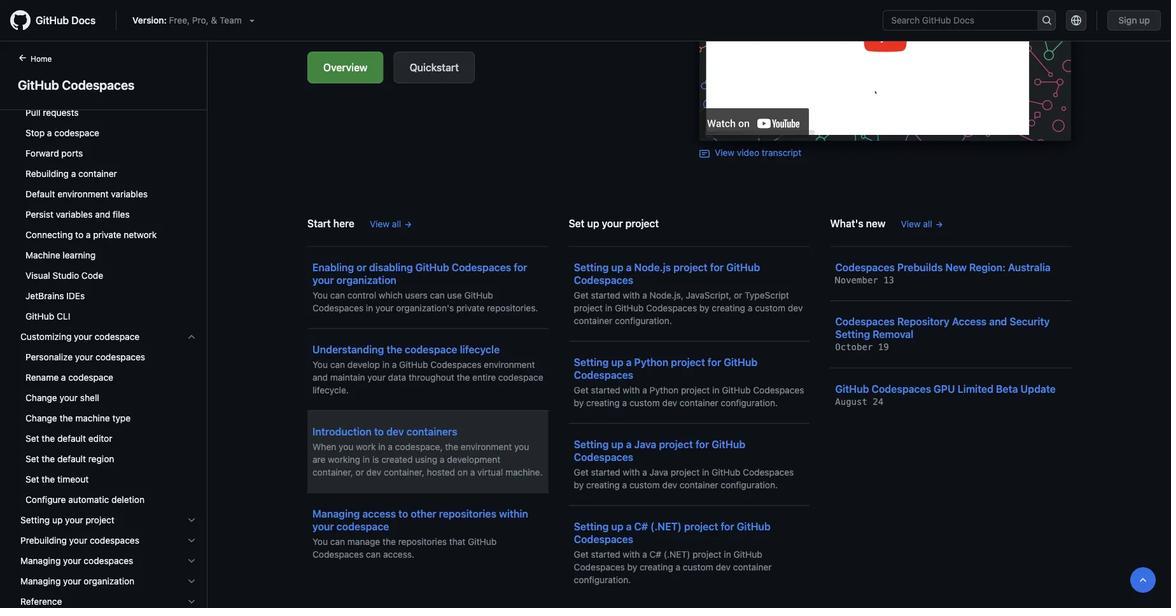 Task type: vqa. For each thing, say whether or not it's contained in the screenshot.
Free,
yes



Task type: describe. For each thing, give the bounding box(es) containing it.
visual studio code
[[25, 270, 103, 281]]

a inside understanding the codespace lifecycle you can develop in a github codespaces environment and maintain your data throughout the entire codespace lifecycle.
[[392, 359, 397, 370]]

with inside setting up a c# (.net) project for github codespaces get started with a c# (.net) project in github codespaces by creating a custom dev container configuration.
[[623, 549, 640, 559]]

get for setting up a node.js project for github codespaces
[[574, 290, 589, 300]]

stop a codespace link
[[15, 123, 202, 143]]

that
[[449, 536, 466, 547]]

manage
[[348, 536, 380, 547]]

set the default region link
[[15, 449, 202, 469]]

rebuilding
[[25, 168, 69, 179]]

codespaces for personalize your codespaces
[[96, 352, 145, 362]]

version:
[[133, 15, 167, 25]]

to inside managing access to other repositories within your codespace you can manage the repositories that github codespaces can access.
[[399, 508, 408, 520]]

codespaces for managing your codespaces
[[84, 556, 133, 566]]

start
[[308, 217, 331, 229]]

home link
[[13, 53, 72, 66]]

codespaces inside codespaces repository access and security setting removal october 19
[[836, 316, 895, 328]]

sc 9kayk9 0 image for setting up your project
[[187, 515, 197, 525]]

creating inside setting up a c# (.net) project for github codespaces get started with a c# (.net) project in github codespaces by creating a custom dev container configuration.
[[640, 562, 674, 572]]

and inside understanding the codespace lifecycle you can develop in a github codespaces environment and maintain your data throughout the entire codespace lifecycle.
[[313, 372, 328, 382]]

machine.
[[506, 467, 543, 477]]

can left use on the top of the page
[[430, 290, 445, 300]]

private inside github codespaces element
[[93, 230, 121, 240]]

default
[[25, 189, 55, 199]]

stop a codespace
[[25, 128, 99, 138]]

repository
[[898, 316, 950, 328]]

1 you from the left
[[339, 441, 354, 452]]

environment for understanding the codespace lifecycle
[[484, 359, 535, 370]]

the up configure
[[42, 474, 55, 485]]

up for setting up a node.js project for github codespaces get started with a node.js, javascript, or typescript project in github codespaces by creating a custom dev container configuration.
[[612, 261, 624, 273]]

version: free, pro, & team
[[133, 15, 242, 25]]

node.js
[[635, 261, 671, 273]]

in inside enabling or disabling github codespaces for your organization you can control which users can use github codespaces in your organization's private repositories.
[[366, 302, 373, 313]]

hosted
[[427, 467, 455, 477]]

in inside setting up a c# (.net) project for github codespaces get started with a c# (.net) project in github codespaces by creating a custom dev container configuration.
[[724, 549, 732, 559]]

set the default editor link
[[15, 429, 202, 449]]

set for set up your project
[[569, 217, 585, 229]]

transcript
[[762, 147, 802, 158]]

jetbrains ides
[[25, 291, 85, 301]]

codespaces inside understanding the codespace lifecycle you can develop in a github codespaces environment and maintain your data throughout the entire codespace lifecycle.
[[431, 359, 482, 370]]

creating inside the setting up a node.js project for github codespaces get started with a node.js, javascript, or typescript project in github codespaces by creating a custom dev container configuration.
[[712, 302, 746, 313]]

with for java
[[623, 467, 640, 477]]

github codespaces gpu limited beta update august 24
[[836, 383, 1056, 407]]

2 container, from the left
[[384, 467, 425, 477]]

set the default editor
[[25, 433, 112, 444]]

new
[[946, 261, 967, 273]]

1 container, from the left
[[313, 467, 353, 477]]

work
[[356, 441, 376, 452]]

sc 9kayk9 0 image for prebuilding your codespaces
[[187, 536, 197, 546]]

1 vertical spatial (.net)
[[664, 549, 691, 559]]

2 you from the left
[[515, 441, 529, 452]]

view video transcript link
[[700, 147, 802, 159]]

set the default region
[[25, 454, 114, 464]]

custom inside the setting up a node.js project for github codespaces get started with a node.js, javascript, or typescript project in github codespaces by creating a custom dev container configuration.
[[755, 302, 786, 313]]

0 vertical spatial (.net)
[[651, 520, 682, 532]]

configuration. inside setting up a python project for github codespaces get started with a python project in github codespaces by creating a custom dev container configuration.
[[721, 397, 778, 408]]

maintain
[[330, 372, 365, 382]]

type
[[112, 413, 131, 423]]

personalize your codespaces link
[[15, 347, 202, 367]]

shell
[[80, 393, 99, 403]]

users
[[405, 290, 428, 300]]

entire
[[473, 372, 496, 382]]

view all for what's new
[[901, 218, 933, 229]]

github cli link
[[15, 306, 202, 327]]

on
[[458, 467, 468, 477]]

lifecycle
[[460, 343, 500, 355]]

github codespaces element
[[0, 0, 208, 608]]

environment inside github codespaces element
[[57, 189, 109, 199]]

github inside managing access to other repositories within your codespace you can manage the repositories that github codespaces can access.
[[468, 536, 497, 547]]

up for setting up a java project for github codespaces get started with a java project in github codespaces by creating a custom dev container configuration.
[[612, 438, 624, 450]]

setting inside codespaces repository access and security setting removal october 19
[[836, 328, 871, 340]]

setting inside dropdown button
[[20, 515, 50, 525]]

sign
[[1119, 15, 1138, 25]]

by inside setting up a java project for github codespaces get started with a java project in github codespaces by creating a custom dev container configuration.
[[574, 480, 584, 490]]

connecting
[[25, 230, 73, 240]]

requests
[[43, 107, 79, 118]]

managing for to
[[313, 508, 360, 520]]

your inside managing access to other repositories within your codespace you can manage the repositories that github codespaces can access.
[[313, 520, 334, 532]]

to for introduction
[[374, 425, 384, 437]]

in inside understanding the codespace lifecycle you can develop in a github codespaces environment and maintain your data throughout the entire codespace lifecycle.
[[383, 359, 390, 370]]

view inside 'link'
[[715, 147, 735, 158]]

november 13 element
[[836, 275, 895, 285]]

for for setting up a node.js project for github codespaces
[[710, 261, 724, 273]]

overview
[[323, 61, 368, 74]]

organization inside enabling or disabling github codespaces for your organization you can control which users can use github codespaces in your organization's private repositories.
[[337, 274, 397, 286]]

cli
[[57, 311, 70, 322]]

can left manage in the bottom of the page
[[330, 536, 345, 547]]

jetbrains
[[25, 291, 64, 301]]

codespaces inside managing access to other repositories within your codespace you can manage the repositories that github codespaces can access.
[[313, 549, 364, 559]]

1 vertical spatial variables
[[56, 209, 93, 220]]

video
[[737, 147, 760, 158]]

customizing your codespace element for github codespaces link
[[10, 327, 207, 510]]

your inside customizing your codespace dropdown button
[[74, 331, 92, 342]]

new
[[866, 217, 886, 229]]

for inside setting up a c# (.net) project for github codespaces get started with a c# (.net) project in github codespaces by creating a custom dev container configuration.
[[721, 520, 735, 532]]

lifecycle.
[[313, 385, 349, 395]]

all for disabling
[[392, 218, 401, 229]]

what's new
[[831, 217, 886, 229]]

machine learning
[[25, 250, 96, 260]]

Search GitHub Docs search field
[[884, 11, 1038, 30]]

machine
[[25, 250, 60, 260]]

view for enabling or disabling github codespaces for your organization
[[370, 218, 390, 229]]

0 vertical spatial repositories
[[439, 508, 497, 520]]

setting up a node.js project for github codespaces get started with a node.js, javascript, or typescript project in github codespaces by creating a custom dev container configuration.
[[574, 261, 803, 326]]

the inside introduction to dev containers when you work in a codespace, the environment you are working in is created using a development container, or dev container, hosted on a virtual machine.
[[445, 441, 459, 452]]

your inside 'personalize your codespaces' link
[[75, 352, 93, 362]]

you inside understanding the codespace lifecycle you can develop in a github codespaces environment and maintain your data throughout the entire codespace lifecycle.
[[313, 359, 328, 370]]

can inside understanding the codespace lifecycle you can develop in a github codespaces environment and maintain your data throughout the entire codespace lifecycle.
[[330, 359, 345, 370]]

november
[[836, 275, 879, 285]]

configure
[[25, 494, 66, 505]]

access
[[363, 508, 396, 520]]

your inside "setting up your project" dropdown button
[[65, 515, 83, 525]]

node.js,
[[650, 290, 684, 300]]

persist variables and files link
[[15, 204, 202, 225]]

august
[[836, 396, 868, 407]]

setting for setting up a java project for github codespaces
[[574, 438, 609, 450]]

change for change your shell
[[25, 393, 57, 403]]

in inside the setting up a node.js project for github codespaces get started with a node.js, javascript, or typescript project in github codespaces by creating a custom dev container configuration.
[[605, 302, 613, 313]]

0 vertical spatial python
[[635, 356, 669, 368]]

github codespaces
[[18, 77, 135, 92]]

get for setting up a python project for github codespaces
[[574, 385, 589, 395]]

github codespaces link
[[15, 75, 192, 94]]

codespaces inside github codespaces gpu limited beta update august 24
[[872, 383, 932, 395]]

default environment variables
[[25, 189, 148, 199]]

connecting to a private network
[[25, 230, 157, 240]]

container inside the setting up a node.js project for github codespaces get started with a node.js, javascript, or typescript project in github codespaces by creating a custom dev container configuration.
[[574, 315, 613, 326]]

dev inside setting up a c# (.net) project for github codespaces get started with a c# (.net) project in github codespaces by creating a custom dev container configuration.
[[716, 562, 731, 572]]

get for setting up a java project for github codespaces
[[574, 467, 589, 477]]

you for managing access to other repositories within your codespace
[[313, 536, 328, 547]]

and inside github codespaces element
[[95, 209, 110, 220]]

codespace,
[[395, 441, 443, 452]]

0 vertical spatial java
[[635, 438, 657, 450]]

created
[[382, 454, 413, 465]]

custom inside setting up a java project for github codespaces get started with a java project in github codespaces by creating a custom dev container configuration.
[[630, 480, 660, 490]]

your inside managing your organization dropdown button
[[63, 576, 81, 586]]

code
[[81, 270, 103, 281]]

prebuilding your codespaces
[[20, 535, 139, 546]]

configure automatic deletion link
[[15, 490, 202, 510]]

using
[[415, 454, 438, 465]]

sign up link
[[1108, 10, 1161, 31]]

throughout
[[409, 372, 454, 382]]

machine
[[75, 413, 110, 423]]

removal
[[873, 328, 914, 340]]

setting up a python project for github codespaces get started with a python project in github codespaces by creating a custom dev container configuration.
[[574, 356, 805, 408]]

control
[[348, 290, 376, 300]]

enabling or disabling github codespaces for your organization you can control which users can use github codespaces in your organization's private repositories.
[[313, 261, 538, 313]]

customizing your codespace button
[[15, 327, 202, 347]]

codespace for understanding
[[405, 343, 458, 355]]

the up set the default editor
[[60, 413, 73, 423]]

1 horizontal spatial c#
[[650, 549, 662, 559]]

organization's
[[396, 302, 454, 313]]

custom inside setting up a python project for github codespaces get started with a python project in github codespaces by creating a custom dev container configuration.
[[630, 397, 660, 408]]

setting up a c# (.net) project for github codespaces get started with a c# (.net) project in github codespaces by creating a custom dev container configuration.
[[574, 520, 772, 585]]

rebuilding a container link
[[15, 164, 202, 184]]

triangle down image
[[247, 15, 257, 25]]

and inside codespaces repository access and security setting removal october 19
[[990, 316, 1008, 328]]

can down manage in the bottom of the page
[[366, 549, 381, 559]]

setting for setting up a c# (.net) project for github codespaces
[[574, 520, 609, 532]]

managing for organization
[[20, 576, 61, 586]]

your inside understanding the codespace lifecycle you can develop in a github codespaces environment and maintain your data throughout the entire codespace lifecycle.
[[368, 372, 386, 382]]

your inside prebuilding your codespaces dropdown button
[[69, 535, 87, 546]]

container inside github codespaces element
[[78, 168, 117, 179]]



Task type: locate. For each thing, give the bounding box(es) containing it.
6 sc 9kayk9 0 image from the top
[[187, 597, 197, 607]]

sc 9kayk9 0 image inside prebuilding your codespaces dropdown button
[[187, 536, 197, 546]]

3 sc 9kayk9 0 image from the top
[[187, 536, 197, 546]]

october
[[836, 342, 873, 352]]

with inside the setting up a node.js project for github codespaces get started with a node.js, javascript, or typescript project in github codespaces by creating a custom dev container configuration.
[[623, 290, 640, 300]]

3 get from the top
[[574, 467, 589, 477]]

codespace for stop
[[54, 128, 99, 138]]

managing for codespaces
[[20, 556, 61, 566]]

overview link
[[308, 52, 384, 83]]

custom inside setting up a c# (.net) project for github codespaces get started with a c# (.net) project in github codespaces by creating a custom dev container configuration.
[[683, 562, 714, 572]]

sc 9kayk9 0 image inside managing your organization dropdown button
[[187, 576, 197, 586]]

or up control
[[357, 261, 367, 273]]

all for new
[[924, 218, 933, 229]]

0 vertical spatial codespaces
[[96, 352, 145, 362]]

default up set the default region
[[57, 433, 86, 444]]

1 vertical spatial python
[[650, 385, 679, 395]]

github docs link
[[10, 10, 106, 31]]

your inside managing your codespaces dropdown button
[[63, 556, 81, 566]]

3 started from the top
[[591, 467, 621, 477]]

sc 9kayk9 0 image for managing your codespaces
[[187, 556, 197, 566]]

2 vertical spatial you
[[313, 536, 328, 547]]

or down working
[[356, 467, 364, 477]]

set up your project
[[569, 217, 659, 229]]

get inside setting up a c# (.net) project for github codespaces get started with a c# (.net) project in github codespaces by creating a custom dev container configuration.
[[574, 549, 589, 559]]

1 horizontal spatial all
[[924, 218, 933, 229]]

access
[[952, 316, 987, 328]]

studio
[[53, 270, 79, 281]]

started for setting up a node.js project for github codespaces
[[591, 290, 621, 300]]

managing your organization button
[[15, 571, 202, 592]]

default
[[57, 433, 86, 444], [57, 454, 86, 464]]

up inside setting up a python project for github codespaces get started with a python project in github codespaces by creating a custom dev container configuration.
[[612, 356, 624, 368]]

codespaces down prebuilding your codespaces dropdown button
[[84, 556, 133, 566]]

2 vertical spatial to
[[399, 508, 408, 520]]

configure automatic deletion
[[25, 494, 145, 505]]

1 horizontal spatial to
[[374, 425, 384, 437]]

the left the entire
[[457, 372, 470, 382]]

managing your codespaces button
[[15, 551, 202, 571]]

you up "lifecycle."
[[313, 359, 328, 370]]

set for set the default editor
[[25, 433, 39, 444]]

are
[[313, 454, 326, 465]]

1 with from the top
[[623, 290, 640, 300]]

1 started from the top
[[591, 290, 621, 300]]

2 horizontal spatial to
[[399, 508, 408, 520]]

environment up development
[[461, 441, 512, 452]]

4 get from the top
[[574, 549, 589, 559]]

1 horizontal spatial you
[[515, 441, 529, 452]]

view right new
[[901, 218, 921, 229]]

organization up reference 'dropdown button'
[[84, 576, 134, 586]]

in inside setting up a python project for github codespaces get started with a python project in github codespaces by creating a custom dev container configuration.
[[713, 385, 720, 395]]

organization up control
[[337, 274, 397, 286]]

by inside the setting up a node.js project for github codespaces get started with a node.js, javascript, or typescript project in github codespaces by creating a custom dev container configuration.
[[700, 302, 710, 313]]

2 view all from the left
[[901, 218, 933, 229]]

region
[[88, 454, 114, 464]]

default for editor
[[57, 433, 86, 444]]

deletion
[[112, 494, 145, 505]]

setting inside the setting up a node.js project for github codespaces get started with a node.js, javascript, or typescript project in github codespaces by creating a custom dev container configuration.
[[574, 261, 609, 273]]

introduction to dev containers when you work in a codespace, the environment you are working in is created using a development container, or dev container, hosted on a virtual machine.
[[313, 425, 543, 477]]

started inside setting up a java project for github codespaces get started with a java project in github codespaces by creating a custom dev container configuration.
[[591, 467, 621, 477]]

view all link for start here
[[370, 217, 413, 231]]

set
[[569, 217, 585, 229], [25, 433, 39, 444], [25, 454, 39, 464], [25, 474, 39, 485]]

you down enabling
[[313, 290, 328, 300]]

2 horizontal spatial view
[[901, 218, 921, 229]]

github inside github codespaces gpu limited beta update august 24
[[836, 383, 870, 395]]

2 started from the top
[[591, 385, 621, 395]]

change down change your shell
[[25, 413, 57, 423]]

2 default from the top
[[57, 454, 86, 464]]

for inside setting up a python project for github codespaces get started with a python project in github codespaces by creating a custom dev container configuration.
[[708, 356, 722, 368]]

environment inside understanding the codespace lifecycle you can develop in a github codespaces environment and maintain your data throughout the entire codespace lifecycle.
[[484, 359, 535, 370]]

customizing your codespace
[[20, 331, 140, 342]]

with for python
[[623, 385, 640, 395]]

what's
[[831, 217, 864, 229]]

by inside setting up a c# (.net) project for github codespaces get started with a c# (.net) project in github codespaces by creating a custom dev container configuration.
[[628, 562, 638, 572]]

change
[[25, 393, 57, 403], [25, 413, 57, 423]]

by inside setting up a python project for github codespaces get started with a python project in github codespaces by creating a custom dev container configuration.
[[574, 397, 584, 408]]

to up work
[[374, 425, 384, 437]]

up inside the setting up a node.js project for github codespaces get started with a node.js, javascript, or typescript project in github codespaces by creating a custom dev container configuration.
[[612, 261, 624, 273]]

0 vertical spatial change
[[25, 393, 57, 403]]

2 vertical spatial codespaces
[[84, 556, 133, 566]]

prebuilding
[[20, 535, 67, 546]]

codespaces for prebuilding your codespaces
[[90, 535, 139, 546]]

view all link up disabling
[[370, 217, 413, 231]]

for for setting up a java project for github codespaces
[[696, 438, 710, 450]]

the up set the default region
[[42, 433, 55, 444]]

organization inside managing your organization dropdown button
[[84, 576, 134, 586]]

creating inside setting up a python project for github codespaces get started with a python project in github codespaces by creating a custom dev container configuration.
[[587, 397, 620, 408]]

2 all from the left
[[924, 218, 933, 229]]

start here
[[308, 217, 355, 229]]

1 vertical spatial managing
[[20, 556, 61, 566]]

4 started from the top
[[591, 549, 621, 559]]

python
[[635, 356, 669, 368], [650, 385, 679, 395]]

change the machine type
[[25, 413, 131, 423]]

view right here
[[370, 218, 390, 229]]

the up data
[[387, 343, 402, 355]]

set for set the timeout
[[25, 474, 39, 485]]

or inside enabling or disabling github codespaces for your organization you can control which users can use github codespaces in your organization's private repositories.
[[357, 261, 367, 273]]

change down rename at the left of the page
[[25, 393, 57, 403]]

you
[[313, 290, 328, 300], [313, 359, 328, 370], [313, 536, 328, 547]]

is
[[372, 454, 379, 465]]

to left other
[[399, 508, 408, 520]]

in inside setting up a java project for github codespaces get started with a java project in github codespaces by creating a custom dev container configuration.
[[702, 467, 710, 477]]

when
[[313, 441, 336, 452]]

environment up persist variables and files
[[57, 189, 109, 199]]

codespace right the entire
[[498, 372, 544, 382]]

understanding
[[313, 343, 384, 355]]

beta
[[997, 383, 1019, 395]]

1 horizontal spatial private
[[457, 302, 485, 313]]

machine learning link
[[15, 245, 202, 266]]

sc 9kayk9 0 image for customizing your codespace
[[187, 332, 197, 342]]

container,
[[313, 467, 353, 477], [384, 467, 425, 477]]

managing
[[313, 508, 360, 520], [20, 556, 61, 566], [20, 576, 61, 586]]

variables
[[111, 189, 148, 199], [56, 209, 93, 220]]

1 view all from the left
[[370, 218, 401, 229]]

codespace for rename
[[68, 372, 113, 383]]

customizing your codespace element
[[10, 327, 207, 510], [10, 347, 207, 510]]

the down containers
[[445, 441, 459, 452]]

to up learning
[[75, 230, 83, 240]]

0 vertical spatial private
[[93, 230, 121, 240]]

codespace up 'shell'
[[68, 372, 113, 383]]

gpu
[[934, 383, 956, 395]]

data
[[388, 372, 406, 382]]

2 vertical spatial managing
[[20, 576, 61, 586]]

private inside enabling or disabling github codespaces for your organization you can control which users can use github codespaces in your organization's private repositories.
[[457, 302, 485, 313]]

security
[[1010, 316, 1050, 328]]

setting inside setting up a c# (.net) project for github codespaces get started with a c# (.net) project in github codespaces by creating a custom dev container configuration.
[[574, 520, 609, 532]]

3 you from the top
[[313, 536, 328, 547]]

github inside understanding the codespace lifecycle you can develop in a github codespaces environment and maintain your data throughout the entire codespace lifecycle.
[[399, 359, 428, 370]]

default environment variables link
[[15, 184, 202, 204]]

managing down prebuilding
[[20, 556, 61, 566]]

get inside setting up a java project for github codespaces get started with a java project in github codespaces by creating a custom dev container configuration.
[[574, 467, 589, 477]]

october 19 element
[[836, 342, 889, 352]]

1 vertical spatial or
[[734, 290, 743, 300]]

codespaces inside the "codespaces prebuilds new region: australia november 13"
[[836, 261, 895, 273]]

codespaces inside customizing your codespace element
[[96, 352, 145, 362]]

jetbrains ides link
[[15, 286, 202, 306]]

with for node.js
[[623, 290, 640, 300]]

configuration. inside setting up a c# (.net) project for github codespaces get started with a c# (.net) project in github codespaces by creating a custom dev container configuration.
[[574, 574, 631, 585]]

sc 9kayk9 0 image inside managing your codespaces dropdown button
[[187, 556, 197, 566]]

virtual
[[478, 467, 503, 477]]

0 horizontal spatial container,
[[313, 467, 353, 477]]

quickstart link
[[394, 52, 475, 83]]

customizing your codespace element containing personalize your codespaces
[[10, 347, 207, 510]]

0 horizontal spatial view all
[[370, 218, 401, 229]]

0 horizontal spatial and
[[95, 209, 110, 220]]

repositories.
[[487, 302, 538, 313]]

the up the access.
[[383, 536, 396, 547]]

1 vertical spatial and
[[990, 316, 1008, 328]]

0 vertical spatial to
[[75, 230, 83, 240]]

customizing your codespace element containing customizing your codespace
[[10, 327, 207, 510]]

for inside setting up a java project for github codespaces get started with a java project in github codespaces by creating a custom dev container configuration.
[[696, 438, 710, 450]]

up for setting up your project
[[52, 515, 63, 525]]

codespaces prebuilds new region: australia november 13
[[836, 261, 1051, 285]]

codespaces down "setting up your project" dropdown button
[[90, 535, 139, 546]]

None search field
[[883, 10, 1057, 31]]

0 horizontal spatial you
[[339, 441, 354, 452]]

get inside setting up a python project for github codespaces get started with a python project in github codespaces by creating a custom dev container configuration.
[[574, 385, 589, 395]]

1 vertical spatial c#
[[650, 549, 662, 559]]

2 view all link from the left
[[901, 217, 944, 231]]

0 vertical spatial organization
[[337, 274, 397, 286]]

1 horizontal spatial and
[[313, 372, 328, 382]]

codespace inside dropdown button
[[95, 331, 140, 342]]

the inside managing access to other repositories within your codespace you can manage the repositories that github codespaces can access.
[[383, 536, 396, 547]]

0 horizontal spatial variables
[[56, 209, 93, 220]]

0 horizontal spatial all
[[392, 218, 401, 229]]

up for sign up
[[1140, 15, 1151, 25]]

to for connecting
[[75, 230, 83, 240]]

started for setting up a java project for github codespaces
[[591, 467, 621, 477]]

view all right here
[[370, 218, 401, 229]]

0 horizontal spatial private
[[93, 230, 121, 240]]

disabling
[[369, 261, 413, 273]]

your inside change your shell link
[[60, 393, 78, 403]]

view all for start here
[[370, 218, 401, 229]]

0 horizontal spatial view all link
[[370, 217, 413, 231]]

container inside setting up a java project for github codespaces get started with a java project in github codespaces by creating a custom dev container configuration.
[[680, 480, 719, 490]]

private down persist variables and files link
[[93, 230, 121, 240]]

for
[[514, 261, 528, 273], [710, 261, 724, 273], [708, 356, 722, 368], [696, 438, 710, 450], [721, 520, 735, 532]]

up for setting up a python project for github codespaces get started with a python project in github codespaces by creating a custom dev container configuration.
[[612, 356, 624, 368]]

for inside enabling or disabling github codespaces for your organization you can control which users can use github codespaces in your organization's private repositories.
[[514, 261, 528, 273]]

all up disabling
[[392, 218, 401, 229]]

august 24 element
[[836, 396, 884, 407]]

3 with from the top
[[623, 467, 640, 477]]

sc 9kayk9 0 image for reference
[[187, 597, 197, 607]]

you left manage in the bottom of the page
[[313, 536, 328, 547]]

1 view all link from the left
[[370, 217, 413, 231]]

2 change from the top
[[25, 413, 57, 423]]

you inside enabling or disabling github codespaces for your organization you can control which users can use github codespaces in your organization's private repositories.
[[313, 290, 328, 300]]

set for set the default region
[[25, 454, 39, 464]]

environment inside introduction to dev containers when you work in a codespace, the environment you are working in is created using a development container, or dev container, hosted on a virtual machine.
[[461, 441, 512, 452]]

setting for setting up a node.js project for github codespaces
[[574, 261, 609, 273]]

variables down default environment variables
[[56, 209, 93, 220]]

1 vertical spatial repositories
[[398, 536, 447, 547]]

change the machine type link
[[15, 408, 202, 429]]

codespaces
[[96, 352, 145, 362], [90, 535, 139, 546], [84, 556, 133, 566]]

and left files on the left of page
[[95, 209, 110, 220]]

codespace inside managing access to other repositories within your codespace you can manage the repositories that github codespaces can access.
[[337, 520, 389, 532]]

dev inside the setting up a node.js project for github codespaces get started with a node.js, javascript, or typescript project in github codespaces by creating a custom dev container configuration.
[[788, 302, 803, 313]]

pull requests
[[25, 107, 79, 118]]

private down use on the top of the page
[[457, 302, 485, 313]]

set inside set the timeout link
[[25, 474, 39, 485]]

stop
[[25, 128, 45, 138]]

1 vertical spatial default
[[57, 454, 86, 464]]

here
[[334, 217, 355, 229]]

container inside setting up a c# (.net) project for github codespaces get started with a c# (.net) project in github codespaces by creating a custom dev container configuration.
[[733, 562, 772, 572]]

you up working
[[339, 441, 354, 452]]

started inside setting up a python project for github codespaces get started with a python project in github codespaces by creating a custom dev container configuration.
[[591, 385, 621, 395]]

1 sc 9kayk9 0 image from the top
[[187, 332, 197, 342]]

javascript,
[[686, 290, 732, 300]]

with inside setting up a java project for github codespaces get started with a java project in github codespaces by creating a custom dev container configuration.
[[623, 467, 640, 477]]

sc 9kayk9 0 image for managing your organization
[[187, 576, 197, 586]]

2 get from the top
[[574, 385, 589, 395]]

1 horizontal spatial container,
[[384, 467, 425, 477]]

enabling
[[313, 261, 354, 273]]

set inside set the default editor link
[[25, 433, 39, 444]]

1 default from the top
[[57, 433, 86, 444]]

tooltip
[[1131, 567, 1156, 593]]

view all right new
[[901, 218, 933, 229]]

1 vertical spatial you
[[313, 359, 328, 370]]

c#
[[635, 520, 648, 532], [650, 549, 662, 559]]

setting inside setting up a python project for github codespaces get started with a python project in github codespaces by creating a custom dev container configuration.
[[574, 356, 609, 368]]

you up machine.
[[515, 441, 529, 452]]

sc 9kayk9 0 image
[[187, 332, 197, 342], [187, 515, 197, 525], [187, 536, 197, 546], [187, 556, 197, 566], [187, 576, 197, 586], [187, 597, 197, 607]]

codespaces down customizing your codespace dropdown button
[[96, 352, 145, 362]]

for for setting up a python project for github codespaces
[[708, 356, 722, 368]]

1 vertical spatial organization
[[84, 576, 134, 586]]

1 vertical spatial to
[[374, 425, 384, 437]]

sc 9kayk9 0 image inside reference 'dropdown button'
[[187, 597, 197, 607]]

select language: current language is english image
[[1072, 15, 1082, 25]]

or inside introduction to dev containers when you work in a codespace, the environment you are working in is created using a development container, or dev container, hosted on a virtual machine.
[[356, 467, 364, 477]]

environment for introduction to dev containers
[[461, 441, 512, 452]]

up for set up your project
[[588, 217, 600, 229]]

repositories up that
[[439, 508, 497, 520]]

1 vertical spatial environment
[[484, 359, 535, 370]]

4 sc 9kayk9 0 image from the top
[[187, 556, 197, 566]]

with inside setting up a python project for github codespaces get started with a python project in github codespaces by creating a custom dev container configuration.
[[623, 385, 640, 395]]

rebuilding a container
[[25, 168, 117, 179]]

0 horizontal spatial c#
[[635, 520, 648, 532]]

1 horizontal spatial view all link
[[901, 217, 944, 231]]

variables up files on the left of page
[[111, 189, 148, 199]]

2 with from the top
[[623, 385, 640, 395]]

project inside "setting up your project" dropdown button
[[86, 515, 115, 525]]

2 horizontal spatial and
[[990, 316, 1008, 328]]

0 horizontal spatial view
[[370, 218, 390, 229]]

change your shell link
[[15, 388, 202, 408]]

codespace for customizing
[[95, 331, 140, 342]]

can
[[330, 290, 345, 300], [430, 290, 445, 300], [330, 359, 345, 370], [330, 536, 345, 547], [366, 549, 381, 559]]

or inside the setting up a node.js project for github codespaces get started with a node.js, javascript, or typescript project in github codespaces by creating a custom dev container configuration.
[[734, 290, 743, 300]]

4 with from the top
[[623, 549, 640, 559]]

for for enabling or disabling github codespaces for your organization
[[514, 261, 528, 273]]

containers
[[407, 425, 458, 437]]

link image
[[700, 149, 710, 159]]

1 get from the top
[[574, 290, 589, 300]]

codespace
[[54, 128, 99, 138], [95, 331, 140, 342], [405, 343, 458, 355], [498, 372, 544, 382], [68, 372, 113, 383], [337, 520, 389, 532]]

2 customizing your codespace element from the top
[[10, 347, 207, 510]]

2 vertical spatial and
[[313, 372, 328, 382]]

or left the typescript
[[734, 290, 743, 300]]

0 vertical spatial environment
[[57, 189, 109, 199]]

rename a codespace link
[[15, 367, 202, 388]]

2 vertical spatial or
[[356, 467, 364, 477]]

learning
[[63, 250, 96, 260]]

all up prebuilds
[[924, 218, 933, 229]]

for inside the setting up a node.js project for github codespaces get started with a node.js, javascript, or typescript project in github codespaces by creating a custom dev container configuration.
[[710, 261, 724, 273]]

you inside managing access to other repositories within your codespace you can manage the repositories that github codespaces can access.
[[313, 536, 328, 547]]

customizing your codespace element for stop a codespace link
[[10, 347, 207, 510]]

scroll to top image
[[1139, 575, 1149, 585]]

and right access
[[990, 316, 1008, 328]]

1 vertical spatial java
[[650, 467, 669, 477]]

environment up the entire
[[484, 359, 535, 370]]

you for enabling or disabling github codespaces for your organization
[[313, 290, 328, 300]]

0 vertical spatial or
[[357, 261, 367, 273]]

dev inside setting up a java project for github codespaces get started with a java project in github codespaces by creating a custom dev container configuration.
[[663, 480, 678, 490]]

2 you from the top
[[313, 359, 328, 370]]

ports
[[61, 148, 83, 159]]

container, down created on the bottom left of page
[[384, 467, 425, 477]]

0 vertical spatial default
[[57, 433, 86, 444]]

codespace down github cli link
[[95, 331, 140, 342]]

repositories up the access.
[[398, 536, 447, 547]]

2 vertical spatial environment
[[461, 441, 512, 452]]

codespace up ports
[[54, 128, 99, 138]]

1 horizontal spatial variables
[[111, 189, 148, 199]]

0 vertical spatial and
[[95, 209, 110, 220]]

sign up
[[1119, 15, 1151, 25]]

started inside setting up a c# (.net) project for github codespaces get started with a c# (.net) project in github codespaces by creating a custom dev container configuration.
[[591, 549, 621, 559]]

container, down working
[[313, 467, 353, 477]]

1 horizontal spatial view
[[715, 147, 735, 158]]

codespace up throughout
[[405, 343, 458, 355]]

1 customizing your codespace element from the top
[[10, 327, 207, 510]]

can left control
[[330, 290, 345, 300]]

github docs
[[36, 14, 96, 26]]

view all link for what's new
[[901, 217, 944, 231]]

personalize your codespaces
[[25, 352, 145, 362]]

change for change the machine type
[[25, 413, 57, 423]]

1 horizontal spatial organization
[[337, 274, 397, 286]]

24
[[873, 396, 884, 407]]

started inside the setting up a node.js project for github codespaces get started with a node.js, javascript, or typescript project in github codespaces by creating a custom dev container configuration.
[[591, 290, 621, 300]]

5 sc 9kayk9 0 image from the top
[[187, 576, 197, 586]]

to inside introduction to dev containers when you work in a codespace, the environment you are working in is created using a development container, or dev container, hosted on a virtual machine.
[[374, 425, 384, 437]]

managing up "reference"
[[20, 576, 61, 586]]

1 all from the left
[[392, 218, 401, 229]]

1 vertical spatial codespaces
[[90, 535, 139, 546]]

team
[[220, 15, 242, 25]]

started for setting up a python project for github codespaces
[[591, 385, 621, 395]]

1 change from the top
[[25, 393, 57, 403]]

0 vertical spatial you
[[313, 290, 328, 300]]

codespace up manage in the bottom of the page
[[337, 520, 389, 532]]

container inside setting up a python project for github codespaces get started with a python project in github codespaces by creating a custom dev container configuration.
[[680, 397, 719, 408]]

and up "lifecycle."
[[313, 372, 328, 382]]

search image
[[1042, 15, 1052, 25]]

understanding the codespace lifecycle you can develop in a github codespaces environment and maintain your data throughout the entire codespace lifecycle.
[[313, 343, 544, 395]]

configuration. inside setting up a java project for github codespaces get started with a java project in github codespaces by creating a custom dev container configuration.
[[721, 480, 778, 490]]

0 horizontal spatial organization
[[84, 576, 134, 586]]

setting for setting up a python project for github codespaces
[[574, 356, 609, 368]]

up inside dropdown button
[[52, 515, 63, 525]]

2 sc 9kayk9 0 image from the top
[[187, 515, 197, 525]]

automatic
[[68, 494, 109, 505]]

other
[[411, 508, 437, 520]]

default up timeout
[[57, 454, 86, 464]]

0 vertical spatial managing
[[313, 508, 360, 520]]

1 vertical spatial change
[[25, 413, 57, 423]]

limited
[[958, 383, 994, 395]]

connecting to a private network link
[[15, 225, 202, 245]]

1 vertical spatial private
[[457, 302, 485, 313]]

managing inside managing access to other repositories within your codespace you can manage the repositories that github codespaces can access.
[[313, 508, 360, 520]]

view for codespaces prebuilds new region: australia
[[901, 218, 921, 229]]

develop
[[348, 359, 380, 370]]

the
[[387, 343, 402, 355], [457, 372, 470, 382], [60, 413, 73, 423], [42, 433, 55, 444], [445, 441, 459, 452], [42, 454, 55, 464], [42, 474, 55, 485], [383, 536, 396, 547]]

pull
[[25, 107, 40, 118]]

reference
[[20, 596, 62, 607]]

view all link up prebuilds
[[901, 217, 944, 231]]

the up set the timeout
[[42, 454, 55, 464]]

persist variables and files
[[25, 209, 130, 220]]

dev inside setting up a python project for github codespaces get started with a python project in github codespaces by creating a custom dev container configuration.
[[663, 397, 678, 408]]

1 horizontal spatial view all
[[901, 218, 933, 229]]

creating inside setting up a java project for github codespaces get started with a java project in github codespaces by creating a custom dev container configuration.
[[587, 480, 620, 490]]

to inside github codespaces element
[[75, 230, 83, 240]]

configuration. inside the setting up a node.js project for github codespaces get started with a node.js, javascript, or typescript project in github codespaces by creating a custom dev container configuration.
[[615, 315, 672, 326]]

1 you from the top
[[313, 290, 328, 300]]

setting up your project
[[20, 515, 115, 525]]

0 vertical spatial c#
[[635, 520, 648, 532]]

view right link "image"
[[715, 147, 735, 158]]

up inside setting up a c# (.net) project for github codespaces get started with a c# (.net) project in github codespaces by creating a custom dev container configuration.
[[612, 520, 624, 532]]

0 vertical spatial variables
[[111, 189, 148, 199]]

managing up manage in the bottom of the page
[[313, 508, 360, 520]]

can up maintain
[[330, 359, 345, 370]]

get inside the setting up a node.js project for github codespaces get started with a node.js, javascript, or typescript project in github codespaces by creating a custom dev container configuration.
[[574, 290, 589, 300]]

0 horizontal spatial to
[[75, 230, 83, 240]]

default for region
[[57, 454, 86, 464]]

up for setting up a c# (.net) project for github codespaces get started with a c# (.net) project in github codespaces by creating a custom dev container configuration.
[[612, 520, 624, 532]]



